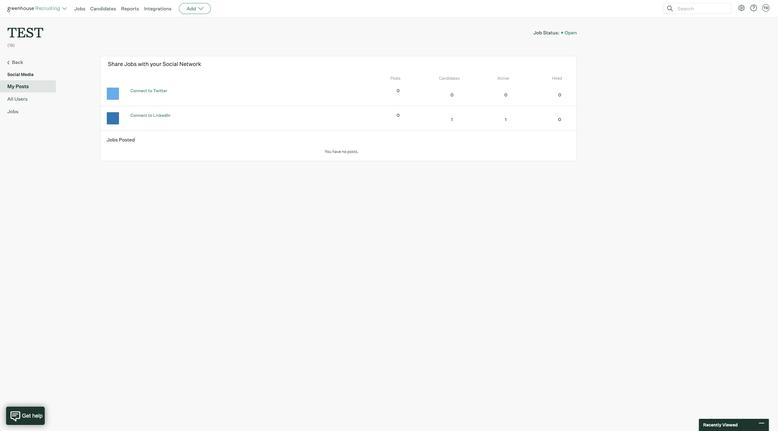 Task type: describe. For each thing, give the bounding box(es) containing it.
add button
[[179, 3, 211, 14]]

twitter
[[153, 88, 167, 93]]

connect to linkedin link
[[131, 113, 171, 118]]

network
[[180, 61, 201, 67]]

jobs posted
[[107, 137, 135, 143]]

1 vertical spatial social
[[7, 72, 20, 77]]

greenhouse recruiting image
[[7, 5, 62, 12]]

viewed
[[723, 423, 739, 428]]

integrations
[[144, 5, 172, 12]]

share jobs with your social network
[[108, 61, 201, 67]]

linkedin
[[153, 113, 171, 118]]

users
[[14, 96, 28, 102]]

back
[[12, 59, 23, 65]]

connect to linkedin
[[131, 113, 171, 118]]

add
[[187, 5, 196, 12]]

all users
[[7, 96, 28, 102]]

all users link
[[7, 95, 54, 103]]

1 horizontal spatial posts
[[391, 76, 401, 81]]

test (19)
[[7, 23, 44, 48]]

1 1 link from the left
[[446, 117, 453, 123]]

Search text field
[[677, 4, 726, 13]]

your
[[150, 61, 162, 67]]

td button
[[762, 3, 772, 13]]

2 1 from the left
[[506, 117, 507, 122]]

recently viewed
[[704, 423, 739, 428]]

media
[[21, 72, 34, 77]]

1 vertical spatial candidates
[[440, 76, 460, 81]]

back link
[[7, 58, 54, 66]]

0 0
[[397, 88, 454, 97]]

status:
[[544, 29, 560, 36]]

0 1
[[397, 113, 453, 122]]

configure image
[[739, 4, 746, 12]]

recently
[[704, 423, 722, 428]]

all
[[7, 96, 13, 102]]

connect to twitter link
[[131, 88, 167, 93]]

open
[[565, 29, 578, 36]]

1 vertical spatial posts
[[16, 83, 29, 89]]

job
[[534, 29, 543, 36]]

you
[[325, 149, 332, 154]]

0 vertical spatial social
[[163, 61, 178, 67]]



Task type: locate. For each thing, give the bounding box(es) containing it.
to for twitter
[[148, 88, 152, 93]]

0 vertical spatial to
[[148, 88, 152, 93]]

2 to from the top
[[148, 113, 152, 118]]

social up my at the top
[[7, 72, 20, 77]]

social right the your
[[163, 61, 178, 67]]

1 to from the top
[[148, 88, 152, 93]]

reports
[[121, 5, 139, 12]]

test
[[7, 23, 44, 41]]

active
[[498, 76, 509, 81]]

0 horizontal spatial social
[[7, 72, 20, 77]]

1 horizontal spatial social
[[163, 61, 178, 67]]

with
[[138, 61, 149, 67]]

test link
[[7, 17, 44, 42]]

no
[[342, 149, 347, 154]]

to
[[148, 88, 152, 93], [148, 113, 152, 118]]

candidates left the reports
[[90, 5, 116, 12]]

jobs
[[74, 5, 85, 12], [124, 61, 137, 67], [7, 108, 18, 114], [107, 137, 118, 143]]

0 horizontal spatial jobs link
[[7, 108, 54, 115]]

to left twitter at the top
[[148, 88, 152, 93]]

connect to twitter
[[131, 88, 167, 93]]

1 link
[[446, 117, 453, 123], [500, 117, 507, 123]]

0 vertical spatial posts
[[391, 76, 401, 81]]

connect for connect to twitter
[[131, 88, 147, 93]]

td button
[[763, 4, 770, 12]]

1 inside 0 1
[[452, 117, 453, 122]]

candidates up 0 0
[[440, 76, 460, 81]]

0 horizontal spatial 1 link
[[446, 117, 453, 123]]

to left "linkedin"
[[148, 113, 152, 118]]

candidates link
[[90, 5, 116, 12]]

jobs left 'with'
[[124, 61, 137, 67]]

hired
[[553, 76, 563, 81]]

2 connect from the top
[[131, 113, 147, 118]]

0 inside 0 1
[[397, 113, 400, 118]]

jobs down all
[[7, 108, 18, 114]]

0 vertical spatial candidates
[[90, 5, 116, 12]]

1 horizontal spatial candidates
[[440, 76, 460, 81]]

candidates
[[90, 5, 116, 12], [440, 76, 460, 81]]

connect
[[131, 88, 147, 93], [131, 113, 147, 118]]

1 horizontal spatial 1 link
[[500, 117, 507, 123]]

reports link
[[121, 5, 139, 12]]

jobs left posted
[[107, 137, 118, 143]]

jobs link
[[74, 5, 85, 12], [7, 108, 54, 115]]

to for linkedin
[[148, 113, 152, 118]]

1 vertical spatial jobs link
[[7, 108, 54, 115]]

my
[[7, 83, 15, 89]]

1 vertical spatial to
[[148, 113, 152, 118]]

social media
[[7, 72, 34, 77]]

0 vertical spatial jobs link
[[74, 5, 85, 12]]

0
[[397, 88, 400, 93], [451, 92, 454, 97], [505, 92, 508, 97], [559, 92, 562, 97], [397, 113, 400, 118], [559, 117, 562, 122]]

1 connect from the top
[[131, 88, 147, 93]]

connect for connect to linkedin
[[131, 113, 147, 118]]

connect left "linkedin"
[[131, 113, 147, 118]]

integrations link
[[144, 5, 172, 12]]

posted
[[119, 137, 135, 143]]

td
[[764, 6, 769, 10]]

1 horizontal spatial jobs link
[[74, 5, 85, 12]]

1 vertical spatial connect
[[131, 113, 147, 118]]

0 link
[[392, 88, 400, 94], [446, 92, 454, 98], [500, 92, 508, 98], [554, 92, 562, 98], [392, 112, 400, 118], [554, 117, 562, 123]]

0 horizontal spatial candidates
[[90, 5, 116, 12]]

jobs left candidates link
[[74, 5, 85, 12]]

0 horizontal spatial posts
[[16, 83, 29, 89]]

posts
[[391, 76, 401, 81], [16, 83, 29, 89]]

jobs link down all users link
[[7, 108, 54, 115]]

0 vertical spatial connect
[[131, 88, 147, 93]]

0 horizontal spatial 1
[[452, 117, 453, 122]]

1
[[452, 117, 453, 122], [506, 117, 507, 122]]

2 1 link from the left
[[500, 117, 507, 123]]

you have no posts.
[[325, 149, 359, 154]]

have
[[333, 149, 341, 154]]

my posts link
[[7, 83, 54, 90]]

(19)
[[7, 43, 15, 48]]

job status:
[[534, 29, 560, 36]]

social
[[163, 61, 178, 67], [7, 72, 20, 77]]

1 1 from the left
[[452, 117, 453, 122]]

my posts
[[7, 83, 29, 89]]

connect left twitter at the top
[[131, 88, 147, 93]]

posts.
[[348, 149, 359, 154]]

share
[[108, 61, 123, 67]]

1 horizontal spatial 1
[[506, 117, 507, 122]]

jobs link left candidates link
[[74, 5, 85, 12]]



Task type: vqa. For each thing, say whether or not it's contained in the screenshot.
Social to the left
yes



